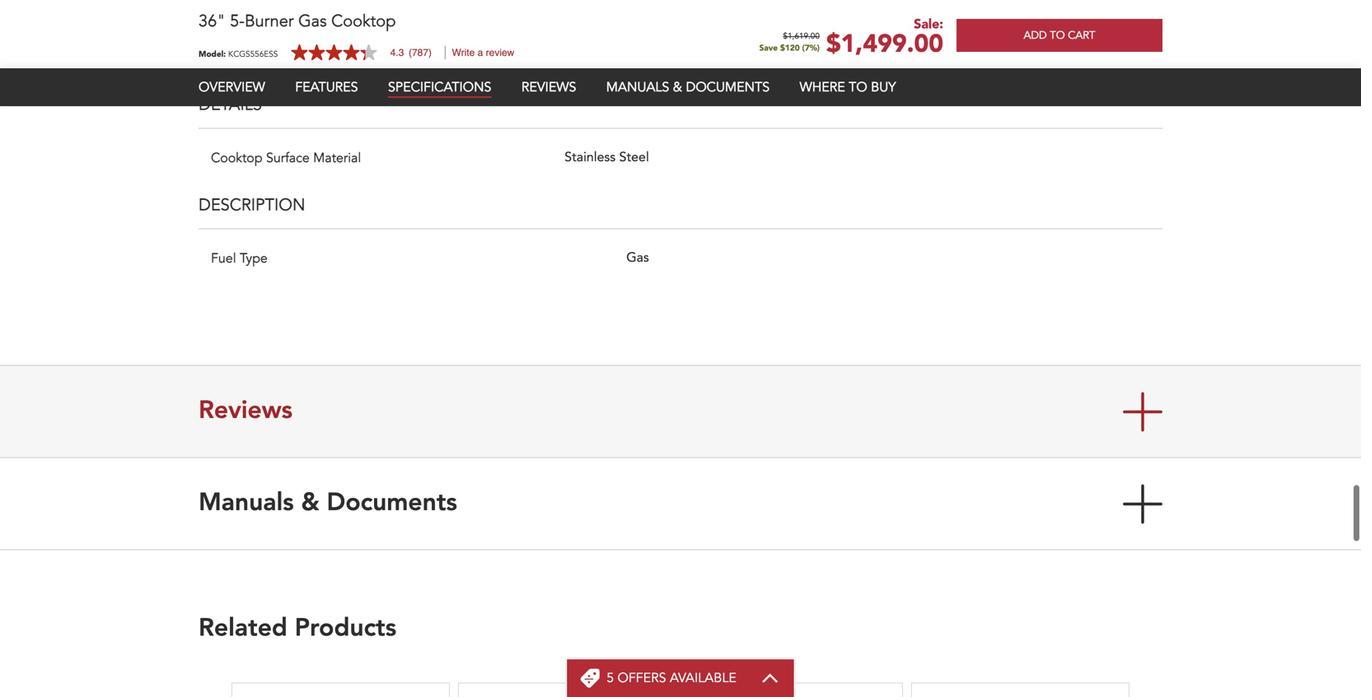 Task type: vqa. For each thing, say whether or not it's contained in the screenshot.
Menu
no



Task type: describe. For each thing, give the bounding box(es) containing it.
save
[[759, 42, 778, 54]]

36" 5-burner gas cooktop
[[199, 10, 396, 33]]

$120
[[780, 42, 800, 54]]

where to buy link
[[800, 78, 896, 96]]

cart
[[1068, 28, 1096, 43]]

0 vertical spatial documents
[[686, 78, 770, 96]]

material
[[313, 149, 361, 167]]

chevron icon image
[[761, 674, 779, 684]]

0 vertical spatial manuals & documents
[[606, 78, 770, 96]]

(7%)
[[802, 42, 820, 54]]

0 horizontal spatial &
[[301, 493, 319, 517]]

$1,499.00
[[826, 27, 944, 61]]

stainless steel
[[565, 152, 649, 165]]

promo tag image
[[580, 669, 600, 689]]

4.3 (787)
[[390, 47, 432, 59]]

fuel type
[[211, 250, 268, 268]]

$1,619.00 save $120 (7%)
[[759, 33, 820, 54]]

manuals & documents link
[[606, 78, 770, 96]]

overview link
[[199, 78, 265, 96]]

model:
[[199, 48, 226, 60]]

36"
[[199, 10, 225, 33]]

add
[[1024, 28, 1047, 43]]

offers
[[618, 670, 666, 688]]

$1,619.00
[[783, 33, 820, 41]]

specifications
[[388, 78, 491, 96]]

kcgs556ess
[[228, 48, 278, 60]]

to
[[1050, 28, 1065, 43]]

(787)
[[409, 47, 432, 59]]

1 horizontal spatial reviews
[[522, 78, 576, 96]]

1 vertical spatial manuals
[[199, 493, 294, 517]]

stainless
[[565, 152, 616, 165]]

cooktop surface material
[[211, 149, 361, 167]]

1 horizontal spatial manuals
[[606, 78, 669, 96]]

description
[[199, 194, 305, 217]]

model: kcgs556ess
[[199, 48, 278, 60]]

0 horizontal spatial reviews
[[199, 400, 292, 425]]

surface
[[266, 149, 310, 167]]

features link
[[295, 78, 358, 96]]

write
[[452, 47, 475, 59]]

products
[[295, 618, 396, 643]]

overview
[[199, 78, 265, 96]]

sale:
[[914, 15, 944, 33]]

0 horizontal spatial manuals & documents
[[199, 493, 457, 517]]

5 offers available
[[607, 670, 737, 688]]

specifications link
[[388, 78, 491, 98]]



Task type: locate. For each thing, give the bounding box(es) containing it.
review
[[486, 47, 514, 59]]

where
[[800, 78, 845, 96]]

5-
[[230, 10, 245, 33]]

0 vertical spatial &
[[673, 78, 682, 96]]

cooktop
[[331, 10, 396, 33], [211, 149, 262, 167]]

&
[[673, 78, 682, 96], [301, 493, 319, 517]]

0 vertical spatial reviews
[[522, 78, 576, 96]]

1 horizontal spatial &
[[673, 78, 682, 96]]

gas
[[298, 10, 327, 33], [626, 252, 649, 265]]

0 vertical spatial manuals
[[606, 78, 669, 96]]

1 vertical spatial cooktop
[[211, 149, 262, 167]]

1 vertical spatial documents
[[327, 493, 457, 517]]

1 horizontal spatial gas
[[626, 252, 649, 265]]

manuals & documents
[[606, 78, 770, 96], [199, 493, 457, 517]]

related
[[199, 618, 287, 643]]

1 vertical spatial gas
[[626, 252, 649, 265]]

details
[[199, 94, 262, 116]]

write a review button
[[452, 47, 514, 59]]

add to cart button
[[957, 19, 1163, 52]]

where to buy
[[800, 78, 896, 96]]

reviews link
[[522, 78, 576, 96]]

fuel
[[211, 250, 236, 268]]

available
[[670, 670, 737, 688]]

related products
[[199, 618, 396, 643]]

features
[[295, 78, 358, 96]]

manuals
[[606, 78, 669, 96], [199, 493, 294, 517]]

documents
[[686, 78, 770, 96], [327, 493, 457, 517]]

1 vertical spatial manuals & documents
[[199, 493, 457, 517]]

0 horizontal spatial manuals
[[199, 493, 294, 517]]

cooktop up description
[[211, 149, 262, 167]]

0 horizontal spatial cooktop
[[211, 149, 262, 167]]

a
[[478, 47, 483, 59]]

write a review
[[452, 47, 514, 59]]

reviews
[[522, 78, 576, 96], [199, 400, 292, 425]]

0 vertical spatial gas
[[298, 10, 327, 33]]

isconsumerunit
[[211, 49, 304, 67]]

heading containing 5
[[607, 670, 737, 688]]

1 horizontal spatial cooktop
[[331, 10, 396, 33]]

0 horizontal spatial gas
[[298, 10, 327, 33]]

5
[[607, 670, 614, 688]]

burner
[[245, 10, 294, 33]]

0 horizontal spatial documents
[[327, 493, 457, 517]]

true
[[625, 51, 649, 64]]

type
[[240, 250, 268, 268]]

to
[[849, 78, 867, 96]]

steel
[[619, 152, 649, 165]]

isbaseunit
[[211, 7, 272, 25]]

4.3
[[390, 47, 404, 59]]

buy
[[871, 78, 896, 96]]

heading
[[607, 670, 737, 688]]

1 vertical spatial reviews
[[199, 400, 292, 425]]

1 vertical spatial &
[[301, 493, 319, 517]]

1 horizontal spatial manuals & documents
[[606, 78, 770, 96]]

sale: $1,499.00
[[826, 15, 944, 61]]

1 horizontal spatial documents
[[686, 78, 770, 96]]

cooktop up 4.3
[[331, 10, 396, 33]]

add to cart
[[1024, 28, 1096, 43]]

0 vertical spatial cooktop
[[331, 10, 396, 33]]



